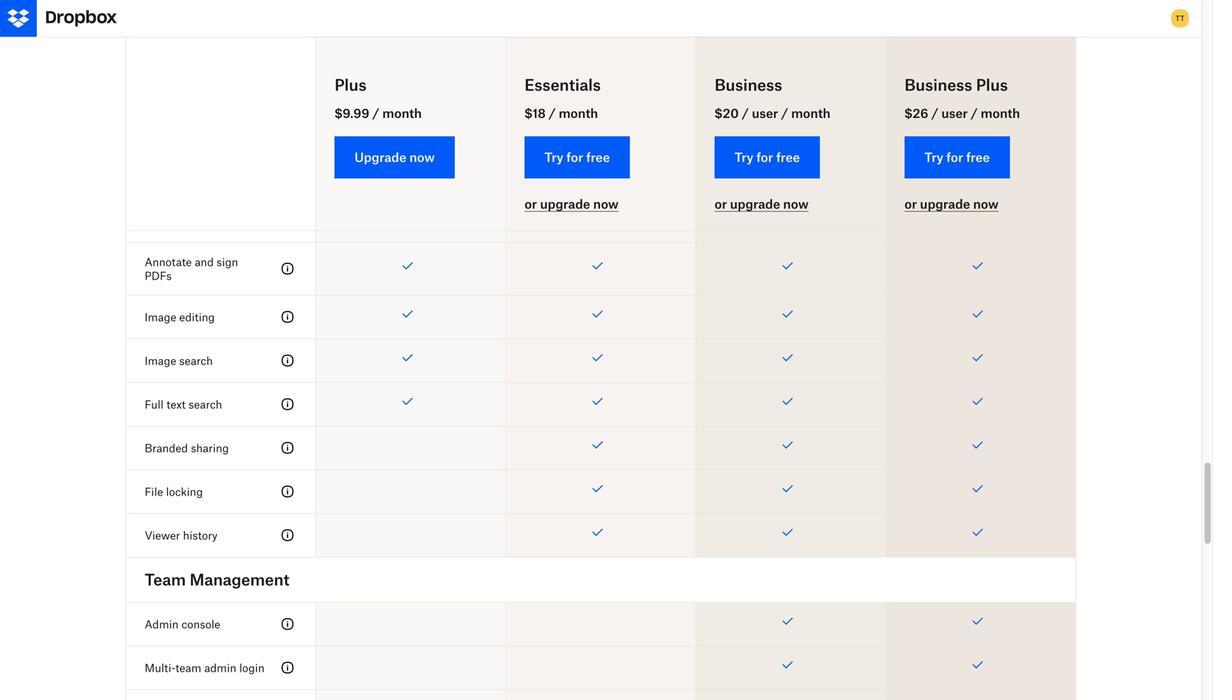 Task type: describe. For each thing, give the bounding box(es) containing it.
file locking
[[145, 485, 203, 498]]

tt button
[[1168, 6, 1192, 31]]

user for $20
[[752, 106, 778, 121]]

multi-team admin login
[[145, 662, 265, 675]]

2 or from the left
[[715, 197, 727, 212]]

/ for $9.99
[[372, 106, 379, 121]]

tt
[[1176, 13, 1185, 23]]

admin
[[145, 618, 179, 631]]

standard image for admin console
[[279, 615, 297, 634]]

team
[[145, 570, 186, 589]]

branded sharing
[[145, 442, 229, 455]]

/ for $20
[[742, 106, 749, 121]]

full text search
[[145, 398, 222, 411]]

/ for $26
[[931, 106, 938, 121]]

$9.99 / month
[[335, 106, 422, 121]]

standard image for multi-team admin login
[[279, 659, 297, 677]]

file
[[145, 485, 163, 498]]

2 includes from the left
[[817, 203, 859, 216]]

$18 / month
[[525, 106, 598, 121]]

sharing
[[191, 442, 229, 455]]

1 try for free from the left
[[545, 150, 610, 165]]

1 or from the left
[[525, 197, 537, 212]]

3 try for free from the left
[[925, 150, 990, 165]]

or upgrade now link for 1st try for free link from the right
[[905, 197, 999, 212]]

or upgrade now link for second try for free link from the right
[[715, 197, 809, 212]]

$20 / user / month
[[715, 106, 831, 121]]

annotate
[[145, 255, 192, 268]]

3 existing from the left
[[969, 216, 1009, 229]]

2 plus from the left
[[976, 75, 1008, 94]]

2 try from the left
[[735, 150, 753, 165]]

3 try for free link from the left
[[905, 136, 1010, 179]]

$20
[[715, 106, 739, 121]]

1 advanced editing, includes editing existing text from the left
[[532, 203, 669, 229]]

image for image search
[[145, 354, 176, 367]]

branded
[[145, 442, 188, 455]]

1 includes from the left
[[627, 203, 669, 216]]

login
[[239, 662, 265, 675]]

$26 / user / month
[[905, 106, 1020, 121]]

viewer history
[[145, 529, 218, 542]]

and
[[195, 255, 214, 268]]

2 advanced from the left
[[722, 203, 773, 216]]

standard image for file locking
[[279, 483, 297, 501]]

image search
[[145, 354, 213, 367]]

2 editing, from the left
[[776, 203, 814, 216]]

2 try for free from the left
[[735, 150, 800, 165]]

or upgrade now link for 1st try for free link from left
[[525, 197, 619, 212]]

6 / from the left
[[971, 106, 978, 121]]

3 month from the left
[[791, 106, 831, 121]]

/ for $18
[[549, 106, 556, 121]]

management
[[190, 570, 289, 589]]

upgrade now
[[355, 150, 435, 165]]

business for business
[[715, 75, 782, 94]]



Task type: vqa. For each thing, say whether or not it's contained in the screenshot.
4th "/" from right
yes



Task type: locate. For each thing, give the bounding box(es) containing it.
2 horizontal spatial try
[[925, 150, 943, 165]]

0 horizontal spatial try for free link
[[525, 136, 630, 179]]

free down $18 / month
[[586, 150, 610, 165]]

0 horizontal spatial try for free
[[545, 150, 610, 165]]

1 try from the left
[[545, 150, 563, 165]]

1 advanced from the left
[[532, 203, 583, 216]]

2 horizontal spatial advanced editing, includes editing existing text
[[912, 203, 1049, 229]]

0 horizontal spatial user
[[752, 106, 778, 121]]

1 user from the left
[[752, 106, 778, 121]]

1 horizontal spatial or upgrade now link
[[715, 197, 809, 212]]

for down $18 / month
[[566, 150, 583, 165]]

1 horizontal spatial free
[[776, 150, 800, 165]]

5 standard image from the top
[[279, 659, 297, 677]]

image up full
[[145, 354, 176, 367]]

try down "$20"
[[735, 150, 753, 165]]

2 existing from the left
[[779, 216, 819, 229]]

1 horizontal spatial business
[[905, 75, 972, 94]]

standard image for image editing
[[279, 308, 297, 326]]

1 or upgrade now link from the left
[[525, 197, 619, 212]]

not included image
[[316, 427, 505, 470], [316, 470, 505, 513], [316, 514, 505, 557], [316, 603, 505, 646], [506, 603, 695, 646], [316, 647, 505, 690], [506, 647, 695, 690], [316, 690, 505, 700], [506, 690, 695, 700]]

0 vertical spatial search
[[179, 354, 213, 367]]

image
[[145, 311, 176, 324], [145, 354, 176, 367]]

2 upgrade from the left
[[730, 197, 780, 212]]

2 for from the left
[[756, 150, 773, 165]]

multi-
[[145, 662, 175, 675]]

3 editing, from the left
[[966, 203, 1004, 216]]

3 standard image from the top
[[279, 395, 297, 414]]

standard image for image search
[[279, 352, 297, 370]]

2 horizontal spatial or upgrade now
[[905, 197, 999, 212]]

or
[[525, 197, 537, 212], [715, 197, 727, 212], [905, 197, 917, 212]]

$18
[[525, 106, 546, 121]]

console
[[182, 618, 220, 631]]

standard image
[[279, 260, 297, 278], [279, 352, 297, 370], [279, 395, 297, 414], [279, 483, 297, 501]]

now
[[409, 150, 435, 165], [593, 197, 619, 212], [783, 197, 809, 212], [973, 197, 999, 212]]

0 horizontal spatial try
[[545, 150, 563, 165]]

0 horizontal spatial includes
[[627, 203, 669, 216]]

$26
[[905, 106, 928, 121]]

0 horizontal spatial for
[[566, 150, 583, 165]]

try for free down '$20 / user / month'
[[735, 150, 800, 165]]

team
[[175, 662, 201, 675]]

for down $26 / user / month at top
[[946, 150, 963, 165]]

or upgrade now for 1st try for free link from left
[[525, 197, 619, 212]]

editing,
[[586, 203, 624, 216], [776, 203, 814, 216], [966, 203, 1004, 216]]

month
[[382, 106, 422, 121], [559, 106, 598, 121], [791, 106, 831, 121], [981, 106, 1020, 121]]

viewer
[[145, 529, 180, 542]]

3 try from the left
[[925, 150, 943, 165]]

1 horizontal spatial try for free link
[[715, 136, 820, 179]]

text
[[632, 216, 651, 229], [822, 216, 841, 229], [1012, 216, 1031, 229], [166, 398, 186, 411]]

3 or from the left
[[905, 197, 917, 212]]

or upgrade now link
[[525, 197, 619, 212], [715, 197, 809, 212], [905, 197, 999, 212]]

4 standard image from the top
[[279, 483, 297, 501]]

business for business plus
[[905, 75, 972, 94]]

1 horizontal spatial try
[[735, 150, 753, 165]]

1 image from the top
[[145, 311, 176, 324]]

1 horizontal spatial existing
[[779, 216, 819, 229]]

2 standard image from the top
[[279, 439, 297, 457]]

full
[[145, 398, 164, 411]]

4 / from the left
[[781, 106, 788, 121]]

try down $18 / month
[[545, 150, 563, 165]]

3 includes from the left
[[1007, 203, 1049, 216]]

0 horizontal spatial advanced editing, includes editing existing text
[[532, 203, 669, 229]]

2 / from the left
[[549, 106, 556, 121]]

upgrade
[[355, 150, 406, 165]]

search up full text search
[[179, 354, 213, 367]]

2 horizontal spatial editing,
[[966, 203, 1004, 216]]

0 horizontal spatial or
[[525, 197, 537, 212]]

1 horizontal spatial advanced editing, includes editing existing text
[[722, 203, 859, 229]]

business
[[715, 75, 782, 94], [905, 75, 972, 94]]

2 horizontal spatial upgrade
[[920, 197, 970, 212]]

2 horizontal spatial try for free
[[925, 150, 990, 165]]

0 horizontal spatial or upgrade now link
[[525, 197, 619, 212]]

/
[[372, 106, 379, 121], [549, 106, 556, 121], [742, 106, 749, 121], [781, 106, 788, 121], [931, 106, 938, 121], [971, 106, 978, 121]]

business plus
[[905, 75, 1008, 94]]

try down $26
[[925, 150, 943, 165]]

standard image
[[279, 308, 297, 326], [279, 439, 297, 457], [279, 526, 297, 545], [279, 615, 297, 634], [279, 659, 297, 677]]

image down pdfs on the left top of the page
[[145, 311, 176, 324]]

plus up $9.99
[[335, 75, 367, 94]]

standard image for branded sharing
[[279, 439, 297, 457]]

image for image editing
[[145, 311, 176, 324]]

2 image from the top
[[145, 354, 176, 367]]

3 or upgrade now link from the left
[[905, 197, 999, 212]]

1 horizontal spatial includes
[[817, 203, 859, 216]]

try
[[545, 150, 563, 165], [735, 150, 753, 165], [925, 150, 943, 165]]

history
[[183, 529, 218, 542]]

try for free down $26 / user / month at top
[[925, 150, 990, 165]]

2 horizontal spatial advanced
[[912, 203, 963, 216]]

free down $26 / user / month at top
[[966, 150, 990, 165]]

includes
[[627, 203, 669, 216], [817, 203, 859, 216], [1007, 203, 1049, 216]]

1 horizontal spatial advanced
[[722, 203, 773, 216]]

try for free link down $18 / month
[[525, 136, 630, 179]]

1 vertical spatial image
[[145, 354, 176, 367]]

3 advanced editing, includes editing existing text from the left
[[912, 203, 1049, 229]]

1 plus from the left
[[335, 75, 367, 94]]

0 horizontal spatial upgrade
[[540, 197, 590, 212]]

1 horizontal spatial plus
[[976, 75, 1008, 94]]

0 horizontal spatial editing,
[[586, 203, 624, 216]]

image editing
[[145, 311, 215, 324]]

3 free from the left
[[966, 150, 990, 165]]

2 or upgrade now link from the left
[[715, 197, 809, 212]]

or upgrade now for second try for free link from the right
[[715, 197, 809, 212]]

2 free from the left
[[776, 150, 800, 165]]

2 month from the left
[[559, 106, 598, 121]]

upgrade now link
[[335, 136, 455, 179]]

or upgrade now
[[525, 197, 619, 212], [715, 197, 809, 212], [905, 197, 999, 212]]

1 business from the left
[[715, 75, 782, 94]]

2 try for free link from the left
[[715, 136, 820, 179]]

user for $26
[[941, 106, 968, 121]]

1 horizontal spatial editing,
[[776, 203, 814, 216]]

try for free
[[545, 150, 610, 165], [735, 150, 800, 165], [925, 150, 990, 165]]

1 standard image from the top
[[279, 308, 297, 326]]

2 horizontal spatial free
[[966, 150, 990, 165]]

0 horizontal spatial free
[[586, 150, 610, 165]]

advanced
[[532, 203, 583, 216], [722, 203, 773, 216], [912, 203, 963, 216]]

2 business from the left
[[905, 75, 972, 94]]

$9.99
[[335, 106, 369, 121]]

1 horizontal spatial upgrade
[[730, 197, 780, 212]]

admin console
[[145, 618, 220, 631]]

search up 'sharing'
[[189, 398, 222, 411]]

1 try for free link from the left
[[525, 136, 630, 179]]

annotate and sign pdfs
[[145, 255, 238, 282]]

1 free from the left
[[586, 150, 610, 165]]

1 month from the left
[[382, 106, 422, 121]]

user right "$20"
[[752, 106, 778, 121]]

search
[[179, 354, 213, 367], [189, 398, 222, 411]]

advanced editing, includes editing existing text
[[532, 203, 669, 229], [722, 203, 859, 229], [912, 203, 1049, 229]]

user down business plus
[[941, 106, 968, 121]]

plus up $26 / user / month at top
[[976, 75, 1008, 94]]

try for free link
[[525, 136, 630, 179], [715, 136, 820, 179], [905, 136, 1010, 179]]

3 for from the left
[[946, 150, 963, 165]]

0 horizontal spatial advanced
[[532, 203, 583, 216]]

pdfs
[[145, 269, 172, 282]]

3 upgrade from the left
[[920, 197, 970, 212]]

2 or upgrade now from the left
[[715, 197, 809, 212]]

1 editing, from the left
[[586, 203, 624, 216]]

upgrade
[[540, 197, 590, 212], [730, 197, 780, 212], [920, 197, 970, 212]]

team management
[[145, 570, 289, 589]]

0 horizontal spatial existing
[[589, 216, 629, 229]]

1 horizontal spatial or upgrade now
[[715, 197, 809, 212]]

3 advanced from the left
[[912, 203, 963, 216]]

2 user from the left
[[941, 106, 968, 121]]

3 or upgrade now from the left
[[905, 197, 999, 212]]

try for free link down '$20 / user / month'
[[715, 136, 820, 179]]

0 horizontal spatial business
[[715, 75, 782, 94]]

3 standard image from the top
[[279, 526, 297, 545]]

standard image for annotate and sign pdfs
[[279, 260, 297, 278]]

2 horizontal spatial for
[[946, 150, 963, 165]]

0 horizontal spatial plus
[[335, 75, 367, 94]]

4 month from the left
[[981, 106, 1020, 121]]

1 / from the left
[[372, 106, 379, 121]]

standard image for full text search
[[279, 395, 297, 414]]

2 horizontal spatial or upgrade now link
[[905, 197, 999, 212]]

for
[[566, 150, 583, 165], [756, 150, 773, 165], [946, 150, 963, 165]]

1 horizontal spatial try for free
[[735, 150, 800, 165]]

sign
[[217, 255, 238, 268]]

free
[[586, 150, 610, 165], [776, 150, 800, 165], [966, 150, 990, 165]]

essentials
[[525, 75, 601, 94]]

2 horizontal spatial existing
[[969, 216, 1009, 229]]

5 / from the left
[[931, 106, 938, 121]]

admin
[[204, 662, 236, 675]]

free down '$20 / user / month'
[[776, 150, 800, 165]]

or upgrade now for 1st try for free link from the right
[[905, 197, 999, 212]]

1 for from the left
[[566, 150, 583, 165]]

1 upgrade from the left
[[540, 197, 590, 212]]

plus
[[335, 75, 367, 94], [976, 75, 1008, 94]]

editing
[[551, 216, 586, 229], [741, 216, 776, 229], [931, 216, 966, 229], [179, 311, 215, 324]]

1 horizontal spatial or
[[715, 197, 727, 212]]

3 / from the left
[[742, 106, 749, 121]]

1 horizontal spatial user
[[941, 106, 968, 121]]

included element
[[316, 0, 505, 40], [506, 0, 695, 40], [696, 0, 885, 40], [886, 0, 1075, 40], [316, 41, 505, 93], [696, 41, 885, 93], [696, 690, 885, 700]]

try for free link down $26 / user / month at top
[[905, 136, 1010, 179]]

2 horizontal spatial includes
[[1007, 203, 1049, 216]]

1 or upgrade now from the left
[[525, 197, 619, 212]]

locking
[[166, 485, 203, 498]]

4 standard image from the top
[[279, 615, 297, 634]]

existing
[[589, 216, 629, 229], [779, 216, 819, 229], [969, 216, 1009, 229]]

1 vertical spatial search
[[189, 398, 222, 411]]

0 vertical spatial image
[[145, 311, 176, 324]]

0 horizontal spatial or upgrade now
[[525, 197, 619, 212]]

2 standard image from the top
[[279, 352, 297, 370]]

business up "$20"
[[715, 75, 782, 94]]

try for free down $18 / month
[[545, 150, 610, 165]]

1 horizontal spatial for
[[756, 150, 773, 165]]

2 advanced editing, includes editing existing text from the left
[[722, 203, 859, 229]]

standard image for viewer history
[[279, 526, 297, 545]]

2 horizontal spatial or
[[905, 197, 917, 212]]

1 standard image from the top
[[279, 260, 297, 278]]

1 existing from the left
[[589, 216, 629, 229]]

for down '$20 / user / month'
[[756, 150, 773, 165]]

business up $26
[[905, 75, 972, 94]]

2 horizontal spatial try for free link
[[905, 136, 1010, 179]]

user
[[752, 106, 778, 121], [941, 106, 968, 121]]



